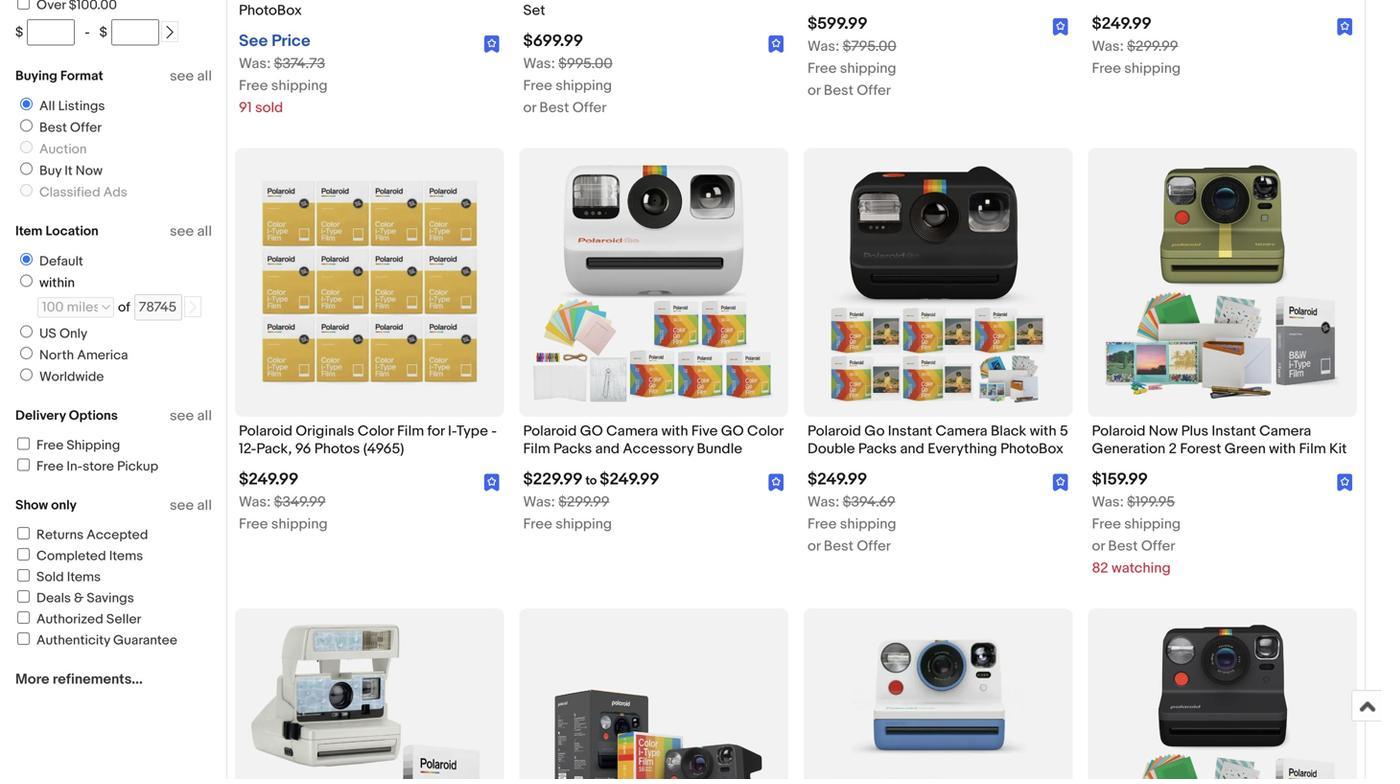 Task type: describe. For each thing, give the bounding box(es) containing it.
film inside "polaroid go camera with five go color film packs and accessory bundle"
[[523, 441, 550, 458]]

$394.69
[[843, 494, 896, 511]]

polaroid now plus instant camera generation 2 forest green with film kit image
[[1088, 148, 1357, 417]]

$699.99
[[523, 31, 584, 51]]

to
[[586, 474, 597, 489]]

plus
[[1182, 423, 1209, 440]]

returns
[[36, 528, 84, 544]]

was: $374.73 free shipping 91 sold
[[239, 55, 328, 117]]

Authenticity Guarantee checkbox
[[17, 633, 30, 646]]

us only link
[[12, 326, 91, 342]]

free inside was: $199.95 free shipping or best offer 82 watching
[[1092, 516, 1121, 533]]

or for $699.99
[[523, 99, 536, 117]]

$ for minimum value text field
[[15, 24, 23, 41]]

it
[[64, 163, 73, 179]]

worldwide link
[[12, 369, 108, 386]]

$299.99 for $249.99
[[1127, 38, 1179, 55]]

item
[[15, 224, 43, 240]]

classified ads
[[39, 185, 127, 201]]

polaroid go camera with five go color film packs and accessory bundle image
[[519, 148, 789, 417]]

authenticity
[[36, 633, 110, 649]]

deals & savings link
[[14, 591, 134, 607]]

$249.99 for $299.99
[[1092, 14, 1152, 34]]

$159.99
[[1092, 470, 1148, 490]]

see for returns accepted
[[170, 497, 194, 515]]

78745 text field
[[134, 295, 182, 321]]

shipping inside was: $199.95 free shipping or best offer 82 watching
[[1125, 516, 1181, 533]]

classified
[[39, 185, 100, 201]]

authorized seller link
[[14, 612, 141, 628]]

or for $249.99
[[808, 538, 821, 555]]

was: $995.00 free shipping or best offer
[[523, 55, 613, 117]]

offer for $599.99
[[857, 82, 891, 99]]

was: $349.99 free shipping
[[239, 494, 328, 533]]

North America radio
[[20, 347, 33, 360]]

location
[[46, 224, 99, 240]]

returns accepted link
[[14, 528, 148, 544]]

sold items
[[36, 570, 101, 586]]

best offer link
[[12, 119, 106, 136]]

buy it now link
[[12, 163, 107, 179]]

film inside polaroid now plus instant camera generation 2 forest green with film kit
[[1299, 441, 1327, 458]]

polaroid go instant camera black with 5 double packs and everything photobox link
[[808, 423, 1069, 463]]

Minimum Value text field
[[27, 19, 75, 46]]

camera inside the polaroid go instant camera black with 5 double packs and everything photobox
[[936, 423, 988, 440]]

item location
[[15, 224, 99, 240]]

with inside the polaroid go instant camera black with 5 double packs and everything photobox
[[1030, 423, 1057, 440]]

deals
[[36, 591, 71, 607]]

offer for $699.99
[[573, 99, 607, 117]]

america
[[77, 348, 128, 364]]

best for $599.99
[[824, 82, 854, 99]]

completed
[[36, 549, 106, 565]]

was: $199.95 free shipping or best offer 82 watching
[[1092, 494, 1181, 578]]

buy it now
[[39, 163, 103, 179]]

free inside was: $795.00 free shipping or best offer
[[808, 60, 837, 77]]

buying format
[[15, 68, 103, 84]]

2 go from the left
[[721, 423, 744, 440]]

for
[[427, 423, 445, 440]]

sold
[[255, 99, 283, 117]]

$795.00
[[843, 38, 897, 55]]

polaroid now vf i type instant camera blue bundle with film and accessory kit image
[[804, 609, 1073, 780]]

Free In-store Pickup checkbox
[[17, 459, 30, 472]]

authorized seller
[[36, 612, 141, 628]]

type
[[456, 423, 488, 440]]

in-
[[67, 459, 83, 475]]

format
[[60, 68, 103, 84]]

was: inside was: $349.99 free shipping
[[239, 494, 271, 511]]

accessory
[[623, 441, 694, 458]]

delivery
[[15, 408, 66, 425]]

more
[[15, 672, 49, 689]]

with inside "polaroid go camera with five go color film packs and accessory bundle"
[[662, 423, 688, 440]]

free shipping
[[36, 438, 120, 454]]

was: $299.99 free shipping for $249.99
[[1092, 38, 1181, 77]]

polaroid originals color film for i-type - 12-pack, 96 photos (4965) image
[[235, 148, 504, 417]]

submit price range image
[[163, 26, 176, 39]]

see all button for free shipping
[[170, 408, 212, 425]]

polaroid go instant camera black with 5 double packs and everything photobox image
[[804, 148, 1073, 417]]

items for sold items
[[67, 570, 101, 586]]

only
[[59, 326, 87, 342]]

watching
[[1112, 560, 1171, 578]]

forest
[[1180, 441, 1222, 458]]

see all button for default
[[170, 223, 212, 240]]

$229.99
[[523, 470, 583, 490]]

polaroid go camera with five go color film packs and accessory bundle
[[523, 423, 784, 458]]

originals
[[296, 423, 354, 440]]

polaroid for polaroid go camera with five go color film packs and accessory bundle
[[523, 423, 577, 440]]

best inside was: $199.95 free shipping or best offer 82 watching
[[1108, 538, 1138, 555]]

$995.00
[[558, 55, 613, 73]]

polaroid now plus instant camera generation 2 forest green with film kit
[[1092, 423, 1347, 458]]

show only
[[15, 498, 77, 514]]

&
[[74, 591, 84, 607]]

Free Shipping checkbox
[[17, 438, 30, 450]]

within
[[39, 275, 75, 292]]

packs for $229.99
[[554, 441, 592, 458]]

shipping inside was: $795.00 free shipping or best offer
[[840, 60, 897, 77]]

sold items link
[[14, 570, 101, 586]]

with inside polaroid now plus instant camera generation 2 forest green with film kit
[[1269, 441, 1296, 458]]

store
[[83, 459, 114, 475]]

auction link
[[12, 141, 91, 158]]

authenticity guarantee link
[[14, 633, 177, 649]]

(4965)
[[363, 441, 404, 458]]

listings
[[58, 98, 105, 115]]

completed items link
[[14, 549, 143, 565]]

polaroid now plus instant camera generation 2 forest green with film kit link
[[1092, 423, 1354, 463]]

double
[[808, 441, 855, 458]]

options
[[69, 408, 118, 425]]

offer for $249.99
[[857, 538, 891, 555]]

see for default
[[170, 223, 194, 240]]

kit
[[1330, 441, 1347, 458]]

Auction radio
[[20, 141, 33, 153]]

everything
[[928, 441, 998, 458]]

seller
[[106, 612, 141, 628]]

auction
[[39, 142, 87, 158]]

and for $229.99
[[595, 441, 620, 458]]

show
[[15, 498, 48, 514]]

polaroid originals color film for i-type - 12-pack, 96 photos (4965)
[[239, 423, 497, 458]]

now inside polaroid now plus instant camera generation 2 forest green with film kit
[[1149, 423, 1178, 440]]

and for $249.99
[[900, 441, 925, 458]]

best offer
[[39, 120, 102, 136]]

instant inside the polaroid go instant camera black with 5 double packs and everything photobox
[[888, 423, 933, 440]]

authorized
[[36, 612, 103, 628]]

shipping inside was: $374.73 free shipping 91 sold
[[271, 77, 328, 95]]

2
[[1169, 441, 1177, 458]]

see all for free shipping
[[170, 408, 212, 425]]

color inside "polaroid go camera with five go color film packs and accessory bundle"
[[747, 423, 784, 440]]



Task type: vqa. For each thing, say whether or not it's contained in the screenshot.
Was: in the "Was: $995.00 Free shipping or Best Offer"
yes



Task type: locate. For each thing, give the bounding box(es) containing it.
photos
[[314, 441, 360, 458]]

and inside the polaroid go instant camera black with 5 double packs and everything photobox
[[900, 441, 925, 458]]

$299.99 for $229.99
[[558, 494, 610, 511]]

packs inside "polaroid go camera with five go color film packs and accessory bundle"
[[554, 441, 592, 458]]

best up "watching"
[[1108, 538, 1138, 555]]

offer
[[857, 82, 891, 99], [573, 99, 607, 117], [70, 120, 102, 136], [857, 538, 891, 555], [1141, 538, 1176, 555]]

3 see all from the top
[[170, 408, 212, 425]]

worldwide
[[39, 369, 104, 386]]

3 all from the top
[[197, 408, 212, 425]]

see all button
[[170, 68, 212, 85], [170, 223, 212, 240], [170, 408, 212, 425], [170, 497, 212, 515]]

best inside was: $795.00 free shipping or best offer
[[824, 82, 854, 99]]

2 camera from the left
[[936, 423, 988, 440]]

2 and from the left
[[900, 441, 925, 458]]

0 horizontal spatial $
[[15, 24, 23, 41]]

Over $100.00 checkbox
[[17, 0, 30, 10]]

instant inside polaroid now plus instant camera generation 2 forest green with film kit
[[1212, 423, 1257, 440]]

Authorized Seller checkbox
[[17, 612, 30, 625]]

2 horizontal spatial camera
[[1260, 423, 1312, 440]]

five
[[692, 423, 718, 440]]

see for all listings
[[170, 68, 194, 85]]

bundle
[[697, 441, 743, 458]]

best down $394.69
[[824, 538, 854, 555]]

$229.99 to $249.99
[[523, 470, 660, 490]]

1 vertical spatial was: $299.99 free shipping
[[523, 494, 612, 533]]

shipping inside was: $995.00 free shipping or best offer
[[556, 77, 612, 95]]

4 see from the top
[[170, 497, 194, 515]]

0 horizontal spatial camera
[[606, 423, 658, 440]]

generation
[[1092, 441, 1166, 458]]

or inside was: $995.00 free shipping or best offer
[[523, 99, 536, 117]]

camera up green
[[1260, 423, 1312, 440]]

authenticity guarantee
[[36, 633, 177, 649]]

1 see from the top
[[170, 68, 194, 85]]

free inside was: $349.99 free shipping
[[239, 516, 268, 533]]

2 packs from the left
[[859, 441, 897, 458]]

1 horizontal spatial packs
[[859, 441, 897, 458]]

Returns Accepted checkbox
[[17, 528, 30, 540]]

of
[[118, 300, 130, 316]]

Deals & Savings checkbox
[[17, 591, 30, 603]]

now right it
[[76, 163, 103, 179]]

film inside polaroid originals color film for i-type - 12-pack, 96 photos (4965)
[[397, 423, 424, 440]]

0 vertical spatial now
[[76, 163, 103, 179]]

color
[[358, 423, 394, 440], [747, 423, 784, 440]]

polaroid 600 instant film camera pearlescent ivory w film kit and b and w film image
[[235, 609, 504, 780]]

see all
[[170, 68, 212, 85], [170, 223, 212, 240], [170, 408, 212, 425], [170, 497, 212, 515]]

1 horizontal spatial -
[[491, 423, 497, 440]]

free inside was: $995.00 free shipping or best offer
[[523, 77, 553, 95]]

polaroid up 'generation'
[[1092, 423, 1146, 440]]

Maximum Value text field
[[111, 19, 159, 46]]

1 color from the left
[[358, 423, 394, 440]]

pack,
[[256, 441, 292, 458]]

was: inside was: $374.73 free shipping 91 sold
[[239, 55, 271, 73]]

packs
[[554, 441, 592, 458], [859, 441, 897, 458]]

all listings
[[39, 98, 105, 115]]

camera up accessory
[[606, 423, 658, 440]]

shipping inside was: $394.69 free shipping or best offer
[[840, 516, 897, 533]]

default
[[39, 254, 83, 270]]

polaroid up "pack,"
[[239, 423, 293, 440]]

items
[[109, 549, 143, 565], [67, 570, 101, 586]]

polaroid inside "polaroid go camera with five go color film packs and accessory bundle"
[[523, 423, 577, 440]]

north
[[39, 348, 74, 364]]

0 vertical spatial items
[[109, 549, 143, 565]]

$249.99 for $394.69
[[808, 470, 868, 490]]

film up $229.99
[[523, 441, 550, 458]]

with up accessory
[[662, 423, 688, 440]]

Classified Ads radio
[[20, 184, 33, 197]]

free in-store pickup
[[36, 459, 158, 475]]

$249.99
[[1092, 14, 1152, 34], [239, 470, 299, 490], [600, 470, 660, 490], [808, 470, 868, 490]]

was: $795.00 free shipping or best offer
[[808, 38, 897, 99]]

Buy It Now radio
[[20, 163, 33, 175]]

sold
[[36, 570, 64, 586]]

4 see all from the top
[[170, 497, 212, 515]]

all listings link
[[12, 98, 109, 115]]

1 vertical spatial now
[[1149, 423, 1178, 440]]

$249.99 for $349.99
[[239, 470, 299, 490]]

was: inside was: $199.95 free shipping or best offer 82 watching
[[1092, 494, 1124, 511]]

2 instant from the left
[[1212, 423, 1257, 440]]

polaroid for polaroid now plus instant camera generation 2 forest green with film kit
[[1092, 423, 1146, 440]]

shipping inside was: $349.99 free shipping
[[271, 516, 328, 533]]

$ for maximum value text field
[[99, 24, 107, 41]]

Best Offer radio
[[20, 119, 33, 132]]

see all for returns accepted
[[170, 497, 212, 515]]

was: inside was: $995.00 free shipping or best offer
[[523, 55, 555, 73]]

items for completed items
[[109, 549, 143, 565]]

and up $229.99 to $249.99
[[595, 441, 620, 458]]

best up auction link at the top left
[[39, 120, 67, 136]]

best inside was: $995.00 free shipping or best offer
[[539, 99, 569, 117]]

1 horizontal spatial $
[[99, 24, 107, 41]]

and
[[595, 441, 620, 458], [900, 441, 925, 458]]

polaroid for polaroid go instant camera black with 5 double packs and everything photobox
[[808, 423, 861, 440]]

film left for
[[397, 423, 424, 440]]

free inside was: $374.73 free shipping 91 sold
[[239, 77, 268, 95]]

items up deals & savings
[[67, 570, 101, 586]]

4 polaroid from the left
[[1092, 423, 1146, 440]]

1 horizontal spatial items
[[109, 549, 143, 565]]

$199.95
[[1127, 494, 1175, 511]]

pickup
[[117, 459, 158, 475]]

91
[[239, 99, 252, 117]]

more refinements... button
[[15, 672, 143, 689]]

instant right go
[[888, 423, 933, 440]]

polaroid go camera with five go color film packs and accessory bundle link
[[523, 423, 785, 463]]

3 camera from the left
[[1260, 423, 1312, 440]]

1 go from the left
[[580, 423, 603, 440]]

Sold Items checkbox
[[17, 570, 30, 582]]

1 vertical spatial items
[[67, 570, 101, 586]]

see all button for all listings
[[170, 68, 212, 85]]

offer inside was: $394.69 free shipping or best offer
[[857, 538, 891, 555]]

0 horizontal spatial -
[[85, 24, 90, 41]]

with
[[662, 423, 688, 440], [1030, 423, 1057, 440], [1269, 441, 1296, 458]]

camera inside "polaroid go camera with five go color film packs and accessory bundle"
[[606, 423, 658, 440]]

polaroid up $229.99
[[523, 423, 577, 440]]

1 instant from the left
[[888, 423, 933, 440]]

film left kit
[[1299, 441, 1327, 458]]

0 horizontal spatial was: $299.99 free shipping
[[523, 494, 612, 533]]

see all for all listings
[[170, 68, 212, 85]]

us only
[[39, 326, 87, 342]]

was: inside was: $795.00 free shipping or best offer
[[808, 38, 840, 55]]

with up photobox
[[1030, 423, 1057, 440]]

1 all from the top
[[197, 68, 212, 85]]

$ down the over $100.00 checkbox
[[15, 24, 23, 41]]

north america
[[39, 348, 128, 364]]

offer down listings
[[70, 120, 102, 136]]

offer inside was: $995.00 free shipping or best offer
[[573, 99, 607, 117]]

free shipping link
[[14, 438, 120, 454]]

instant
[[888, 423, 933, 440], [1212, 423, 1257, 440]]

1 horizontal spatial camera
[[936, 423, 988, 440]]

packs up $229.99 to $249.99
[[554, 441, 592, 458]]

polaroid originals color film for i-type - 12-pack, 96 photos (4965) link
[[239, 423, 500, 463]]

1 camera from the left
[[606, 423, 658, 440]]

0 horizontal spatial color
[[358, 423, 394, 440]]

1 horizontal spatial was: $299.99 free shipping
[[1092, 38, 1181, 77]]

only
[[51, 498, 77, 514]]

polaroid inside polaroid now plus instant camera generation 2 forest green with film kit
[[1092, 423, 1146, 440]]

1 packs from the left
[[554, 441, 592, 458]]

3 see all button from the top
[[170, 408, 212, 425]]

see
[[239, 31, 268, 51]]

0 horizontal spatial now
[[76, 163, 103, 179]]

and left everything
[[900, 441, 925, 458]]

refinements...
[[53, 672, 143, 689]]

96
[[295, 441, 311, 458]]

1 and from the left
[[595, 441, 620, 458]]

was:
[[808, 38, 840, 55], [1092, 38, 1124, 55], [239, 55, 271, 73], [523, 55, 555, 73], [239, 494, 271, 511], [523, 494, 555, 511], [808, 494, 840, 511], [1092, 494, 1124, 511]]

camera inside polaroid now plus instant camera generation 2 forest green with film kit
[[1260, 423, 1312, 440]]

All Listings radio
[[20, 98, 33, 110]]

all for all listings
[[197, 68, 212, 85]]

polaroid inside the polaroid go instant camera black with 5 double packs and everything photobox
[[808, 423, 861, 440]]

2 see all button from the top
[[170, 223, 212, 240]]

1 horizontal spatial $299.99
[[1127, 38, 1179, 55]]

-
[[85, 24, 90, 41], [491, 423, 497, 440]]

packs inside the polaroid go instant camera black with 5 double packs and everything photobox
[[859, 441, 897, 458]]

all for returns accepted
[[197, 497, 212, 515]]

offer inside was: $795.00 free shipping or best offer
[[857, 82, 891, 99]]

see all for default
[[170, 223, 212, 240]]

or inside was: $199.95 free shipping or best offer 82 watching
[[1092, 538, 1105, 555]]

2 see from the top
[[170, 223, 194, 240]]

1 horizontal spatial and
[[900, 441, 925, 458]]

color inside polaroid originals color film for i-type - 12-pack, 96 photos (4965)
[[358, 423, 394, 440]]

1 horizontal spatial color
[[747, 423, 784, 440]]

offer down $394.69
[[857, 538, 891, 555]]

see price link
[[239, 31, 310, 51]]

us
[[39, 326, 56, 342]]

photobox
[[1001, 441, 1064, 458]]

1 horizontal spatial go
[[721, 423, 744, 440]]

1 $ from the left
[[15, 24, 23, 41]]

polaroid now instant camera generation 2 black wfilm kit and bandw film image
[[1088, 609, 1357, 780]]

[object undefined] image
[[1338, 18, 1354, 36], [1053, 18, 1069, 36], [769, 36, 785, 53], [769, 474, 785, 492], [1053, 474, 1069, 492], [769, 475, 785, 492], [1338, 475, 1354, 492]]

0 horizontal spatial instant
[[888, 423, 933, 440]]

0 horizontal spatial packs
[[554, 441, 592, 458]]

polaroid go instant camera black with 5 double packs and everything photobox
[[808, 423, 1069, 458]]

0 horizontal spatial and
[[595, 441, 620, 458]]

camera up everything
[[936, 423, 988, 440]]

was: inside was: $394.69 free shipping or best offer
[[808, 494, 840, 511]]

2 all from the top
[[197, 223, 212, 240]]

2 $ from the left
[[99, 24, 107, 41]]

offer down $795.00
[[857, 82, 891, 99]]

Worldwide radio
[[20, 369, 33, 381]]

1 see all button from the top
[[170, 68, 212, 85]]

best for $249.99
[[824, 538, 854, 555]]

savings
[[87, 591, 134, 607]]

and inside "polaroid go camera with five go color film packs and accessory bundle"
[[595, 441, 620, 458]]

all
[[39, 98, 55, 115]]

go up $229.99 to $249.99
[[580, 423, 603, 440]]

$599.99
[[808, 14, 868, 34]]

color right "five"
[[747, 423, 784, 440]]

best down $795.00
[[824, 82, 854, 99]]

accepted
[[87, 528, 148, 544]]

0 vertical spatial was: $299.99 free shipping
[[1092, 38, 1181, 77]]

or for $599.99
[[808, 82, 821, 99]]

- inside polaroid originals color film for i-type - 12-pack, 96 photos (4965)
[[491, 423, 497, 440]]

or inside was: $394.69 free shipping or best offer
[[808, 538, 821, 555]]

polaroid now instant camera everything box generation 2 black image
[[519, 609, 789, 780]]

1 see all from the top
[[170, 68, 212, 85]]

polaroid for polaroid originals color film for i-type - 12-pack, 96 photos (4965)
[[239, 423, 293, 440]]

delivery options
[[15, 408, 118, 425]]

2 horizontal spatial with
[[1269, 441, 1296, 458]]

or inside was: $795.00 free shipping or best offer
[[808, 82, 821, 99]]

1 vertical spatial -
[[491, 423, 497, 440]]

deals & savings
[[36, 591, 134, 607]]

with right green
[[1269, 441, 1296, 458]]

now
[[76, 163, 103, 179], [1149, 423, 1178, 440]]

polaroid
[[239, 423, 293, 440], [523, 423, 577, 440], [808, 423, 861, 440], [1092, 423, 1146, 440]]

0 horizontal spatial items
[[67, 570, 101, 586]]

free inside was: $394.69 free shipping or best offer
[[808, 516, 837, 533]]

now up "2"
[[1149, 423, 1178, 440]]

free in-store pickup link
[[14, 459, 158, 475]]

or
[[808, 82, 821, 99], [523, 99, 536, 117], [808, 538, 821, 555], [1092, 538, 1105, 555]]

- right the type
[[491, 423, 497, 440]]

1 vertical spatial $299.99
[[558, 494, 610, 511]]

offer inside best offer link
[[70, 120, 102, 136]]

go image
[[186, 301, 199, 314]]

offer inside was: $199.95 free shipping or best offer 82 watching
[[1141, 538, 1176, 555]]

0 vertical spatial $299.99
[[1127, 38, 1179, 55]]

5
[[1060, 423, 1069, 440]]

polaroid inside polaroid originals color film for i-type - 12-pack, 96 photos (4965)
[[239, 423, 293, 440]]

1 horizontal spatial film
[[523, 441, 550, 458]]

offer up "watching"
[[1141, 538, 1176, 555]]

see
[[170, 68, 194, 85], [170, 223, 194, 240], [170, 408, 194, 425], [170, 497, 194, 515]]

now inside buy it now link
[[76, 163, 103, 179]]

US Only radio
[[20, 326, 33, 338]]

best inside was: $394.69 free shipping or best offer
[[824, 538, 854, 555]]

0 horizontal spatial with
[[662, 423, 688, 440]]

2 color from the left
[[747, 423, 784, 440]]

best
[[824, 82, 854, 99], [539, 99, 569, 117], [39, 120, 67, 136], [824, 538, 854, 555], [1108, 538, 1138, 555]]

packs down go
[[859, 441, 897, 458]]

0 horizontal spatial go
[[580, 423, 603, 440]]

black
[[991, 423, 1027, 440]]

guarantee
[[113, 633, 177, 649]]

color up (4965)
[[358, 423, 394, 440]]

2 polaroid from the left
[[523, 423, 577, 440]]

best for $699.99
[[539, 99, 569, 117]]

4 see all button from the top
[[170, 497, 212, 515]]

2 see all from the top
[[170, 223, 212, 240]]

Default radio
[[20, 253, 33, 266]]

1 horizontal spatial now
[[1149, 423, 1178, 440]]

was: $299.99 free shipping for $229.99
[[523, 494, 612, 533]]

all for default
[[197, 223, 212, 240]]

0 horizontal spatial $299.99
[[558, 494, 610, 511]]

ads
[[103, 185, 127, 201]]

instant up green
[[1212, 423, 1257, 440]]

offer down the $995.00
[[573, 99, 607, 117]]

see for free shipping
[[170, 408, 194, 425]]

2 horizontal spatial film
[[1299, 441, 1327, 458]]

3 polaroid from the left
[[808, 423, 861, 440]]

Completed Items checkbox
[[17, 549, 30, 561]]

0 vertical spatial -
[[85, 24, 90, 41]]

4 all from the top
[[197, 497, 212, 515]]

all for free shipping
[[197, 408, 212, 425]]

[object undefined] image
[[1053, 18, 1069, 36], [1338, 18, 1354, 36], [484, 35, 500, 53], [769, 35, 785, 53], [484, 36, 500, 53], [484, 474, 500, 492], [1338, 474, 1354, 492], [484, 475, 500, 492], [1053, 475, 1069, 492]]

default link
[[12, 253, 87, 270]]

$ left maximum value text field
[[99, 24, 107, 41]]

free
[[808, 60, 837, 77], [1092, 60, 1121, 77], [239, 77, 268, 95], [523, 77, 553, 95], [36, 438, 64, 454], [36, 459, 64, 475], [239, 516, 268, 533], [523, 516, 553, 533], [808, 516, 837, 533], [1092, 516, 1121, 533]]

items down 'accepted'
[[109, 549, 143, 565]]

i-
[[448, 423, 456, 440]]

packs for $249.99
[[859, 441, 897, 458]]

best down the $995.00
[[539, 99, 569, 117]]

1 horizontal spatial instant
[[1212, 423, 1257, 440]]

within radio
[[20, 275, 33, 287]]

was: $299.99 free shipping
[[1092, 38, 1181, 77], [523, 494, 612, 533]]

- right minimum value text field
[[85, 24, 90, 41]]

north america link
[[12, 347, 132, 364]]

1 horizontal spatial with
[[1030, 423, 1057, 440]]

0 horizontal spatial film
[[397, 423, 424, 440]]

3 see from the top
[[170, 408, 194, 425]]

polaroid up double
[[808, 423, 861, 440]]

see all button for returns accepted
[[170, 497, 212, 515]]

1 polaroid from the left
[[239, 423, 293, 440]]

go up bundle
[[721, 423, 744, 440]]

shipping
[[67, 438, 120, 454]]



